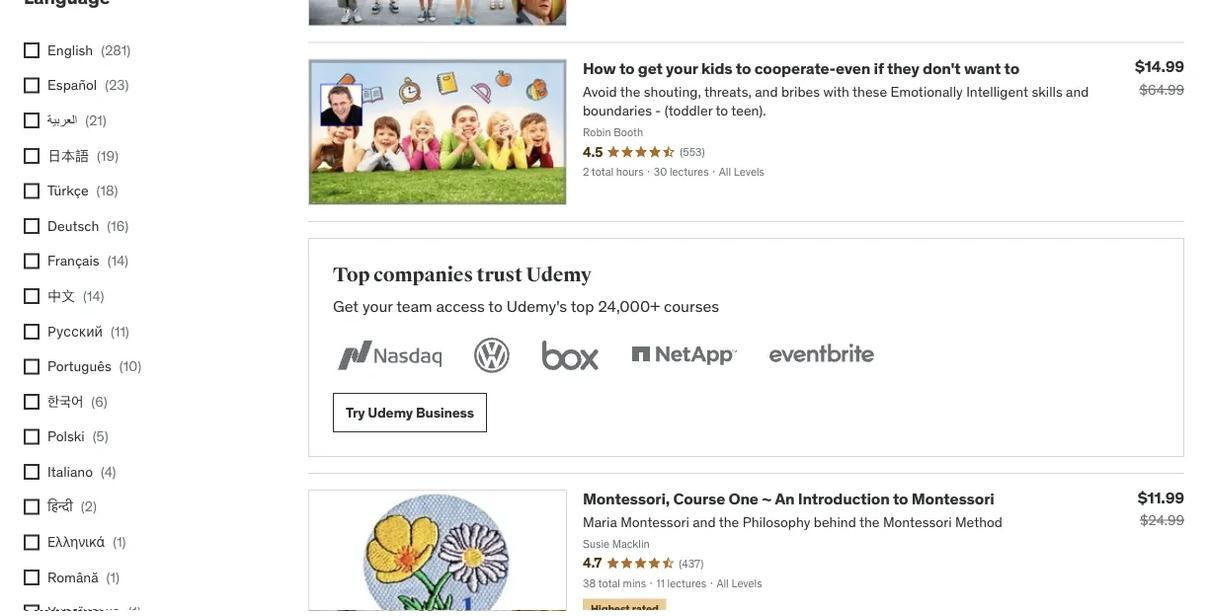 Task type: locate. For each thing, give the bounding box(es) containing it.
xsmall image left 한국어
[[24, 395, 40, 411]]

business
[[416, 404, 474, 422]]

0 vertical spatial (14)
[[107, 253, 129, 270]]

(14) for 中文 (14)
[[83, 288, 104, 305]]

xsmall image left 中文
[[24, 289, 40, 305]]

to right want
[[1004, 58, 1020, 79]]

español (23)
[[47, 77, 129, 94]]

courses
[[664, 297, 719, 317]]

0 horizontal spatial (14)
[[83, 288, 104, 305]]

xsmall image left "türkçe"
[[24, 184, 40, 199]]

montessori, course one ~ an introduction to montessori link
[[583, 490, 995, 510]]

(23)
[[105, 77, 129, 94]]

course
[[673, 490, 725, 510]]

1 vertical spatial your
[[363, 297, 393, 317]]

try udemy business link
[[333, 394, 487, 433]]

9 xsmall image from the top
[[24, 465, 40, 481]]

polski
[[47, 428, 85, 446]]

3 xsmall image from the top
[[24, 219, 40, 235]]

xsmall image for русский
[[24, 324, 40, 340]]

udemy up "udemy's"
[[526, 264, 592, 288]]

to left get
[[619, 58, 635, 79]]

trust
[[477, 264, 523, 288]]

don't
[[923, 58, 961, 79]]

xsmall image
[[24, 113, 40, 129], [24, 149, 40, 164], [24, 184, 40, 199], [24, 289, 40, 305], [24, 324, 40, 340], [24, 360, 40, 375], [24, 395, 40, 411], [24, 430, 40, 446], [24, 465, 40, 481], [24, 500, 40, 516], [24, 535, 40, 551]]

to
[[619, 58, 635, 79], [736, 58, 751, 79], [1004, 58, 1020, 79], [488, 297, 503, 317], [893, 490, 909, 510]]

udemy right try
[[368, 404, 413, 422]]

24,000+
[[598, 297, 660, 317]]

1 vertical spatial udemy
[[368, 404, 413, 422]]

ελληνικά
[[47, 534, 105, 552]]

xsmall image for ελληνικά
[[24, 535, 40, 551]]

한국어 (6)
[[47, 393, 108, 411]]

0 horizontal spatial your
[[363, 297, 393, 317]]

6 xsmall image from the top
[[24, 606, 40, 612]]

$24.99
[[1140, 512, 1185, 530]]

5 xsmall image from the top
[[24, 571, 40, 586]]

1 vertical spatial (14)
[[83, 288, 104, 305]]

2 xsmall image from the top
[[24, 149, 40, 164]]

(16)
[[107, 217, 129, 235]]

4 xsmall image from the top
[[24, 254, 40, 270]]

access
[[436, 297, 485, 317]]

(1) for ελληνικά (1)
[[113, 534, 126, 552]]

$14.99 $64.99
[[1135, 57, 1185, 99]]

xsmall image for हिन्दी
[[24, 500, 40, 516]]

xsmall image
[[24, 43, 40, 59], [24, 78, 40, 94], [24, 219, 40, 235], [24, 254, 40, 270], [24, 571, 40, 586], [24, 606, 40, 612]]

(1) right "ελληνικά"
[[113, 534, 126, 552]]

5 xsmall image from the top
[[24, 324, 40, 340]]

(14) right 中文
[[83, 288, 104, 305]]

xsmall image left 日本語
[[24, 149, 40, 164]]

montessori, course one ~ an introduction to montessori
[[583, 490, 995, 510]]

中文 (14)
[[47, 288, 104, 305]]

team
[[396, 297, 432, 317]]

xsmall image left italiano
[[24, 465, 40, 481]]

العربية
[[47, 112, 77, 130]]

italiano
[[47, 464, 93, 481]]

one
[[729, 490, 759, 510]]

(1) for română (1)
[[106, 569, 120, 587]]

0 horizontal spatial udemy
[[368, 404, 413, 422]]

xsmall image left "ελληνικά"
[[24, 535, 40, 551]]

8 xsmall image from the top
[[24, 430, 40, 446]]

(18)
[[96, 182, 118, 200]]

français (14)
[[47, 253, 129, 270]]

日本語
[[47, 147, 89, 165]]

(14) down (16)
[[107, 253, 129, 270]]

english (281)
[[47, 42, 131, 59]]

(6)
[[91, 393, 108, 411]]

xsmall image left العربية
[[24, 113, 40, 129]]

xsmall image left हिन्दी
[[24, 500, 40, 516]]

your
[[666, 58, 698, 79], [363, 297, 393, 317]]

(19)
[[97, 147, 119, 165]]

polski (5)
[[47, 428, 108, 446]]

1 xsmall image from the top
[[24, 43, 40, 59]]

(281)
[[101, 42, 131, 59]]

companies
[[374, 264, 473, 288]]

français
[[47, 253, 99, 270]]

1 vertical spatial (1)
[[106, 569, 120, 587]]

2 xsmall image from the top
[[24, 78, 40, 94]]

(14)
[[107, 253, 129, 270], [83, 288, 104, 305]]

(10)
[[119, 358, 141, 376]]

$14.99
[[1135, 57, 1185, 77]]

xsmall image left русский
[[24, 324, 40, 340]]

4 xsmall image from the top
[[24, 289, 40, 305]]

1 xsmall image from the top
[[24, 113, 40, 129]]

3 xsmall image from the top
[[24, 184, 40, 199]]

한국어
[[47, 393, 83, 411]]

xsmall image for english
[[24, 43, 40, 59]]

11 xsmall image from the top
[[24, 535, 40, 551]]

1 horizontal spatial (14)
[[107, 253, 129, 270]]

7 xsmall image from the top
[[24, 395, 40, 411]]

6 xsmall image from the top
[[24, 360, 40, 375]]

how
[[583, 58, 616, 79]]

0 vertical spatial your
[[666, 58, 698, 79]]

xsmall image for español
[[24, 78, 40, 94]]

try udemy business
[[346, 404, 474, 422]]

get
[[638, 58, 663, 79]]

русский (11)
[[47, 323, 129, 341]]

xsmall image left polski
[[24, 430, 40, 446]]

to down "trust"
[[488, 297, 503, 317]]

türkçe (18)
[[47, 182, 118, 200]]

to right kids
[[736, 58, 751, 79]]

(1)
[[113, 534, 126, 552], [106, 569, 120, 587]]

1 horizontal spatial udemy
[[526, 264, 592, 288]]

how to get your kids to cooperate-even if they don't want to link
[[583, 58, 1020, 79]]

10 xsmall image from the top
[[24, 500, 40, 516]]

हिन्दी
[[47, 499, 73, 517]]

(1) right the română
[[106, 569, 120, 587]]

top
[[571, 297, 594, 317]]

deutsch (16)
[[47, 217, 129, 235]]

udemy
[[526, 264, 592, 288], [368, 404, 413, 422]]

0 vertical spatial (1)
[[113, 534, 126, 552]]

cooperate-
[[755, 58, 836, 79]]

ελληνικά (1)
[[47, 534, 126, 552]]

xsmall image left português
[[24, 360, 40, 375]]

हिन्दी (2)
[[47, 499, 97, 517]]

your inside the top companies trust udemy get your team access to udemy's top 24,000+ courses
[[363, 297, 393, 317]]

get
[[333, 297, 359, 317]]

xsmall image for italiano
[[24, 465, 40, 481]]

0 vertical spatial udemy
[[526, 264, 592, 288]]



Task type: vqa. For each thing, say whether or not it's contained in the screenshot.
the Learn
no



Task type: describe. For each thing, give the bounding box(es) containing it.
日本語 (19)
[[47, 147, 119, 165]]

if
[[874, 58, 884, 79]]

(4)
[[101, 464, 116, 481]]

xsmall image for polski
[[24, 430, 40, 446]]

1 horizontal spatial your
[[666, 58, 698, 79]]

even
[[836, 58, 871, 79]]

português (10)
[[47, 358, 141, 376]]

xsmall image for 日本語
[[24, 149, 40, 164]]

$11.99 $24.99
[[1138, 488, 1185, 530]]

to inside the top companies trust udemy get your team access to udemy's top 24,000+ courses
[[488, 297, 503, 317]]

العربية (21)
[[47, 112, 107, 130]]

~
[[762, 490, 772, 510]]

română
[[47, 569, 98, 587]]

română (1)
[[47, 569, 120, 587]]

eventbrite image
[[765, 334, 878, 378]]

try
[[346, 404, 365, 422]]

xsmall image for deutsch
[[24, 219, 40, 235]]

montessori,
[[583, 490, 670, 510]]

to left montessori
[[893, 490, 909, 510]]

top companies trust udemy get your team access to udemy's top 24,000+ courses
[[333, 264, 719, 317]]

xsmall image for العربية
[[24, 113, 40, 129]]

xsmall image for 한국어
[[24, 395, 40, 411]]

中文
[[47, 288, 75, 305]]

italiano (4)
[[47, 464, 116, 481]]

türkçe
[[47, 182, 89, 200]]

montessori
[[912, 490, 995, 510]]

udemy inside the top companies trust udemy get your team access to udemy's top 24,000+ courses
[[526, 264, 592, 288]]

(21)
[[85, 112, 107, 130]]

xsmall image for română
[[24, 571, 40, 586]]

xsmall image for 中文
[[24, 289, 40, 305]]

want
[[964, 58, 1001, 79]]

english
[[47, 42, 93, 59]]

русский
[[47, 323, 103, 341]]

$64.99
[[1140, 81, 1185, 99]]

box image
[[538, 334, 604, 378]]

(5)
[[93, 428, 108, 446]]

xsmall image for português
[[24, 360, 40, 375]]

xsmall image for türkçe
[[24, 184, 40, 199]]

deutsch
[[47, 217, 99, 235]]

udemy inside the try udemy business link
[[368, 404, 413, 422]]

português
[[47, 358, 111, 376]]

$11.99
[[1138, 488, 1185, 508]]

xsmall image for français
[[24, 254, 40, 270]]

(2)
[[81, 499, 97, 517]]

udemy's
[[507, 297, 567, 317]]

they
[[887, 58, 920, 79]]

nasdaq image
[[333, 334, 447, 378]]

top
[[333, 264, 370, 288]]

an
[[775, 490, 795, 510]]

how to get your kids to cooperate-even if they don't want to
[[583, 58, 1020, 79]]

netapp image
[[627, 334, 741, 378]]

volkswagen image
[[470, 334, 514, 378]]

español
[[47, 77, 97, 94]]

introduction
[[798, 490, 890, 510]]

(11)
[[111, 323, 129, 341]]

kids
[[701, 58, 733, 79]]

(14) for français (14)
[[107, 253, 129, 270]]



